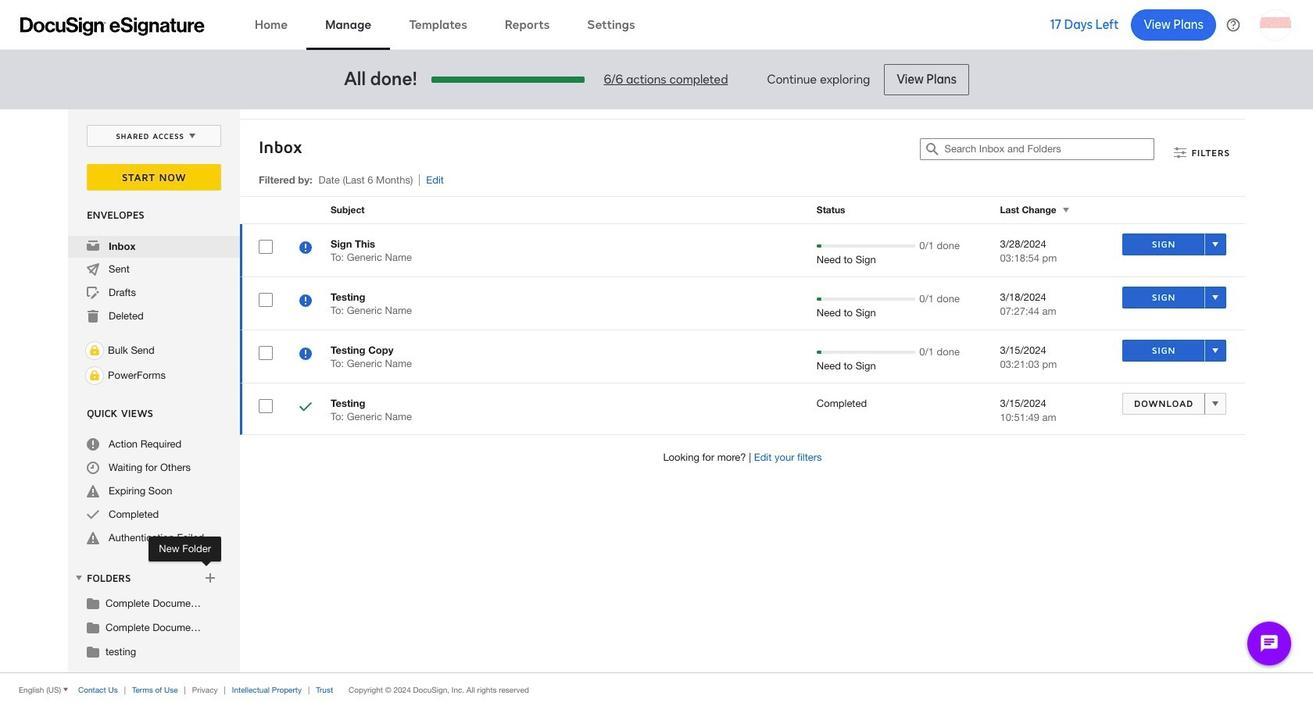 Task type: describe. For each thing, give the bounding box(es) containing it.
2 folder image from the top
[[87, 646, 99, 658]]

2 need to sign image from the top
[[300, 295, 312, 310]]

alert image
[[87, 533, 99, 545]]

more info region
[[0, 673, 1314, 707]]

completed image
[[300, 401, 312, 416]]

draft image
[[87, 287, 99, 300]]

inbox image
[[87, 240, 99, 253]]

2 lock image from the top
[[85, 367, 104, 386]]

Search Inbox and Folders text field
[[945, 139, 1155, 160]]

tooltip inside secondary navigation region
[[149, 537, 221, 562]]

your uploaded profile image image
[[1261, 9, 1292, 40]]

clock image
[[87, 462, 99, 475]]

alert image
[[87, 486, 99, 498]]

folder image
[[87, 597, 99, 610]]

3 need to sign image from the top
[[300, 348, 312, 363]]

1 lock image from the top
[[85, 342, 104, 361]]



Task type: vqa. For each thing, say whether or not it's contained in the screenshot.
1st alert icon
no



Task type: locate. For each thing, give the bounding box(es) containing it.
action required image
[[87, 439, 99, 451]]

2 vertical spatial need to sign image
[[300, 348, 312, 363]]

secondary navigation region
[[68, 109, 1250, 673]]

trash image
[[87, 310, 99, 323]]

1 need to sign image from the top
[[300, 242, 312, 257]]

tooltip
[[149, 537, 221, 562]]

folder image
[[87, 622, 99, 634], [87, 646, 99, 658]]

view folders image
[[73, 572, 85, 585]]

1 vertical spatial lock image
[[85, 367, 104, 386]]

1 folder image from the top
[[87, 622, 99, 634]]

1 vertical spatial need to sign image
[[300, 295, 312, 310]]

completed image
[[87, 509, 99, 522]]

docusign esignature image
[[20, 17, 205, 36]]

need to sign image
[[300, 242, 312, 257], [300, 295, 312, 310], [300, 348, 312, 363]]

1 vertical spatial folder image
[[87, 646, 99, 658]]

lock image
[[85, 342, 104, 361], [85, 367, 104, 386]]

0 vertical spatial need to sign image
[[300, 242, 312, 257]]

0 vertical spatial lock image
[[85, 342, 104, 361]]

sent image
[[87, 264, 99, 276]]

0 vertical spatial folder image
[[87, 622, 99, 634]]



